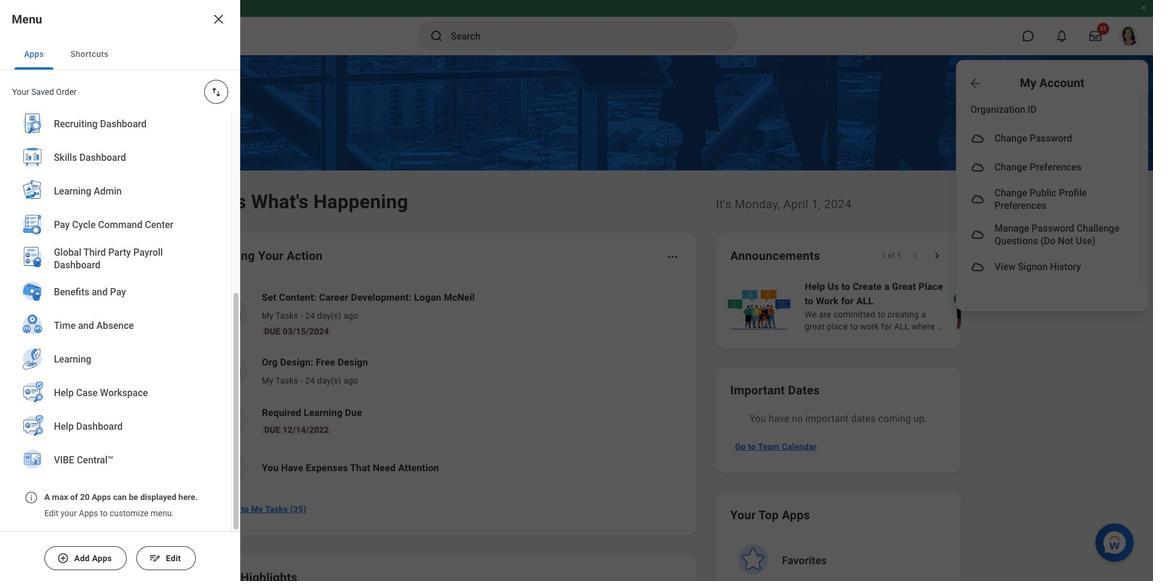 Task type: vqa. For each thing, say whether or not it's contained in the screenshot.
5th AVATAR from the bottom
yes



Task type: describe. For each thing, give the bounding box(es) containing it.
chevron right small image
[[931, 250, 943, 262]]

plus circle image
[[57, 553, 69, 565]]

search image
[[429, 29, 444, 43]]

avatar image for second menu item
[[971, 160, 985, 175]]

2 inbox image from the top
[[224, 362, 242, 380]]

dashboard expenses image
[[224, 460, 242, 478]]

inbox large image
[[1090, 30, 1102, 42]]

back image
[[968, 76, 983, 90]]

1 menu item from the top
[[956, 124, 1140, 153]]

avatar image for 1st menu item from the bottom
[[971, 260, 985, 274]]

book open image
[[224, 412, 242, 430]]

sort image
[[210, 86, 222, 98]]

1 inbox image from the top
[[224, 305, 242, 323]]



Task type: locate. For each thing, give the bounding box(es) containing it.
main content
[[0, 55, 1154, 582]]

2 avatar image from the top
[[971, 160, 985, 175]]

3 avatar image from the top
[[971, 193, 985, 207]]

list inside global navigation dialog
[[0, 0, 231, 487]]

tab list
[[0, 38, 240, 70]]

global navigation dialog
[[0, 0, 240, 582]]

text edit image
[[149, 553, 161, 565]]

chevron left small image
[[910, 250, 922, 262]]

1 vertical spatial inbox image
[[224, 362, 242, 380]]

1 avatar image from the top
[[971, 132, 985, 146]]

logan mcneil image
[[1120, 26, 1139, 46]]

banner
[[0, 0, 1154, 311]]

menu item
[[956, 124, 1140, 153], [956, 153, 1140, 182], [956, 182, 1140, 217], [956, 217, 1140, 253], [956, 253, 1140, 282]]

list
[[0, 0, 231, 487], [726, 279, 1154, 334], [207, 281, 683, 493]]

notifications large image
[[1056, 30, 1068, 42]]

avatar image for 3rd menu item from the top of the page
[[971, 193, 985, 207]]

status
[[882, 251, 901, 261]]

info image
[[24, 491, 38, 505]]

0 vertical spatial inbox image
[[224, 305, 242, 323]]

4 menu item from the top
[[956, 217, 1140, 253]]

5 avatar image from the top
[[971, 260, 985, 274]]

avatar image for first menu item from the top
[[971, 132, 985, 146]]

5 menu item from the top
[[956, 253, 1140, 282]]

4 avatar image from the top
[[971, 228, 985, 242]]

2 menu item from the top
[[956, 153, 1140, 182]]

close environment banner image
[[1140, 4, 1148, 11]]

x image
[[211, 12, 226, 26]]

menu
[[956, 92, 1149, 285]]

3 menu item from the top
[[956, 182, 1140, 217]]

avatar image
[[971, 132, 985, 146], [971, 160, 985, 175], [971, 193, 985, 207], [971, 228, 985, 242], [971, 260, 985, 274]]

inbox image
[[224, 305, 242, 323], [224, 362, 242, 380]]

avatar image for fourth menu item
[[971, 228, 985, 242]]



